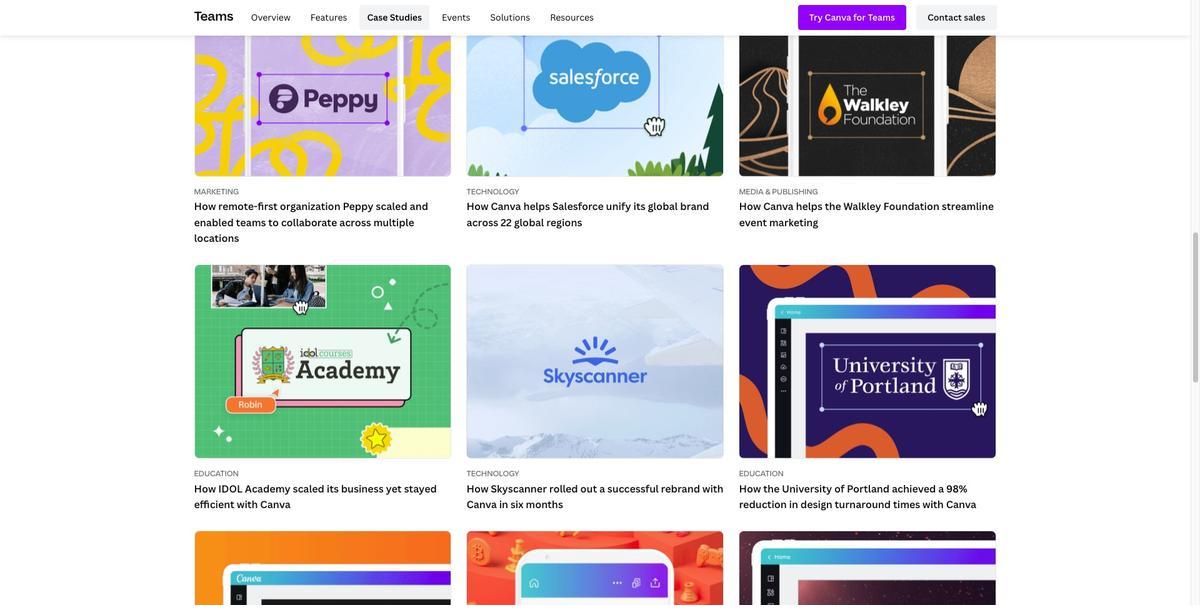 Task type: locate. For each thing, give the bounding box(es) containing it.
how
[[194, 200, 216, 213], [467, 200, 489, 213], [739, 200, 761, 213], [194, 482, 216, 496], [467, 482, 489, 496], [739, 482, 761, 496]]

0 vertical spatial scaled
[[376, 200, 408, 213]]

how for how skyscanner rolled out a successful rebrand with canva in six months
[[467, 482, 489, 496]]

technology how skyscanner rolled out a successful rebrand with canva in six months
[[467, 468, 724, 512]]

a
[[600, 482, 605, 496], [939, 482, 945, 496]]

the
[[825, 200, 842, 213], [764, 482, 780, 496]]

technology
[[467, 186, 519, 197], [467, 468, 519, 479]]

how up reduction
[[739, 482, 761, 496]]

with inside technology how skyscanner rolled out a successful rebrand with canva in six months
[[703, 482, 724, 496]]

education up the "idol"
[[194, 468, 239, 479]]

1 across from the left
[[340, 216, 371, 229]]

times
[[894, 498, 921, 512]]

multiple
[[374, 216, 414, 229]]

contact sales image
[[928, 11, 986, 25]]

overview link
[[244, 5, 298, 30]]

1 horizontal spatial helps
[[796, 200, 823, 213]]

canva up 22
[[491, 200, 521, 213]]

teams element
[[194, 0, 997, 35]]

scaled right academy
[[293, 482, 325, 496]]

how left skyscanner
[[467, 482, 489, 496]]

1 vertical spatial its
[[327, 482, 339, 496]]

1 technology from the top
[[467, 186, 519, 197]]

with right the rebrand
[[703, 482, 724, 496]]

1 vertical spatial global
[[514, 216, 544, 229]]

how inside marketing how remote-first organization peppy scaled and enabled teams to collaborate across multiple locations
[[194, 200, 216, 213]]

across left 22
[[467, 216, 499, 229]]

0 vertical spatial global
[[648, 200, 678, 213]]

how up 'efficient'
[[194, 482, 216, 496]]

a inside education how the university of portland achieved a 98% reduction in design turnaround times with canva
[[939, 482, 945, 496]]

1 helps from the left
[[524, 200, 550, 213]]

solutions
[[491, 11, 530, 23]]

skyscanner
[[491, 482, 547, 496]]

case studies link
[[360, 5, 430, 30]]

technology inside technology how skyscanner rolled out a successful rebrand with canva in six months
[[467, 468, 519, 479]]

of
[[835, 482, 845, 496]]

education up reduction
[[739, 468, 784, 479]]

0 horizontal spatial the
[[764, 482, 780, 496]]

a left 98%
[[939, 482, 945, 496]]

enabled
[[194, 216, 234, 229]]

its left business
[[327, 482, 339, 496]]

and
[[410, 200, 428, 213]]

its inside technology how canva helps salesforce unify its global brand across 22 global regions
[[634, 200, 646, 213]]

menu bar
[[239, 5, 602, 30]]

0 horizontal spatial across
[[340, 216, 371, 229]]

canva inside media & publishing how canva helps the walkley foundation streamline event marketing
[[764, 200, 794, 213]]

1 horizontal spatial education
[[739, 468, 784, 479]]

how down media
[[739, 200, 761, 213]]

case studies
[[367, 11, 422, 23]]

design
[[801, 498, 833, 512]]

streamline
[[942, 200, 994, 213]]

six
[[511, 498, 524, 512]]

1 in from the left
[[499, 498, 508, 512]]

education inside education how the university of portland achieved a 98% reduction in design turnaround times with canva
[[739, 468, 784, 479]]

salesforce
[[553, 200, 604, 213]]

case
[[367, 11, 388, 23]]

2 across from the left
[[467, 216, 499, 229]]

education for the
[[739, 468, 784, 479]]

2 in from the left
[[790, 498, 799, 512]]

to
[[268, 216, 279, 229]]

canva inside technology how skyscanner rolled out a successful rebrand with canva in six months
[[467, 498, 497, 512]]

overview
[[251, 11, 291, 23]]

regions
[[547, 216, 582, 229]]

helps down publishing
[[796, 200, 823, 213]]

scaled up multiple
[[376, 200, 408, 213]]

technology inside technology how canva helps salesforce unify its global brand across 22 global regions
[[467, 186, 519, 197]]

organization
[[280, 200, 341, 213]]

locations
[[194, 232, 239, 245]]

its inside education how idol academy scaled its business yet stayed efficient with canva
[[327, 482, 339, 496]]

the left walkley
[[825, 200, 842, 213]]

how inside technology how skyscanner rolled out a successful rebrand with canva in six months
[[467, 482, 489, 496]]

its
[[634, 200, 646, 213], [327, 482, 339, 496]]

scaled inside education how idol academy scaled its business yet stayed efficient with canva
[[293, 482, 325, 496]]

1 horizontal spatial in
[[790, 498, 799, 512]]

1 horizontal spatial its
[[634, 200, 646, 213]]

1 horizontal spatial a
[[939, 482, 945, 496]]

how inside education how idol academy scaled its business yet stayed efficient with canva
[[194, 482, 216, 496]]

2 technology from the top
[[467, 468, 519, 479]]

98%
[[947, 482, 968, 496]]

how inside technology how canva helps salesforce unify its global brand across 22 global regions
[[467, 200, 489, 213]]

canva down 98%
[[947, 498, 977, 512]]

resources link
[[543, 5, 602, 30]]

1 education from the left
[[194, 468, 239, 479]]

how for how idol academy scaled its business yet stayed efficient with canva
[[194, 482, 216, 496]]

canva
[[491, 200, 521, 213], [764, 200, 794, 213], [260, 498, 291, 512], [467, 498, 497, 512], [947, 498, 977, 512]]

1 vertical spatial scaled
[[293, 482, 325, 496]]

in inside technology how skyscanner rolled out a successful rebrand with canva in six months
[[499, 498, 508, 512]]

out
[[581, 482, 597, 496]]

0 horizontal spatial with
[[237, 498, 258, 512]]

idol
[[218, 482, 243, 496]]

1 vertical spatial technology
[[467, 468, 519, 479]]

0 horizontal spatial its
[[327, 482, 339, 496]]

successful
[[608, 482, 659, 496]]

in for design
[[790, 498, 799, 512]]

event
[[739, 216, 767, 229]]

1 horizontal spatial across
[[467, 216, 499, 229]]

1 horizontal spatial with
[[703, 482, 724, 496]]

2 horizontal spatial with
[[923, 498, 944, 512]]

with down achieved
[[923, 498, 944, 512]]

2 education from the left
[[739, 468, 784, 479]]

2 a from the left
[[939, 482, 945, 496]]

in inside education how the university of portland achieved a 98% reduction in design turnaround times with canva
[[790, 498, 799, 512]]

menu bar containing overview
[[239, 5, 602, 30]]

global left brand
[[648, 200, 678, 213]]

how inside education how the university of portland achieved a 98% reduction in design turnaround times with canva
[[739, 482, 761, 496]]

remote-
[[218, 200, 258, 213]]

its right unify
[[634, 200, 646, 213]]

helps
[[524, 200, 550, 213], [796, 200, 823, 213]]

technology up 22
[[467, 186, 519, 197]]

0 vertical spatial technology
[[467, 186, 519, 197]]

foundation
[[884, 200, 940, 213]]

marketing
[[194, 186, 239, 197]]

helps up regions
[[524, 200, 550, 213]]

1 a from the left
[[600, 482, 605, 496]]

across
[[340, 216, 371, 229], [467, 216, 499, 229]]

canva down &
[[764, 200, 794, 213]]

a inside technology how skyscanner rolled out a successful rebrand with canva in six months
[[600, 482, 605, 496]]

in left six
[[499, 498, 508, 512]]

1 horizontal spatial the
[[825, 200, 842, 213]]

&
[[766, 186, 771, 197]]

global
[[648, 200, 678, 213], [514, 216, 544, 229]]

0 horizontal spatial a
[[600, 482, 605, 496]]

education inside education how idol academy scaled its business yet stayed efficient with canva
[[194, 468, 239, 479]]

scaled
[[376, 200, 408, 213], [293, 482, 325, 496]]

a right the out
[[600, 482, 605, 496]]

education
[[194, 468, 239, 479], [739, 468, 784, 479]]

peppy
[[343, 200, 374, 213]]

with
[[703, 482, 724, 496], [237, 498, 258, 512], [923, 498, 944, 512]]

canva inside education how the university of portland achieved a 98% reduction in design turnaround times with canva
[[947, 498, 977, 512]]

menu bar inside 'teams' element
[[239, 5, 602, 30]]

in
[[499, 498, 508, 512], [790, 498, 799, 512]]

with down the "idol"
[[237, 498, 258, 512]]

2 helps from the left
[[796, 200, 823, 213]]

rolled
[[550, 482, 578, 496]]

0 vertical spatial its
[[634, 200, 646, 213]]

1 vertical spatial the
[[764, 482, 780, 496]]

publishing
[[772, 186, 818, 197]]

in down the university
[[790, 498, 799, 512]]

in for six
[[499, 498, 508, 512]]

across down the peppy
[[340, 216, 371, 229]]

the up reduction
[[764, 482, 780, 496]]

canva left six
[[467, 498, 497, 512]]

how right "and"
[[467, 200, 489, 213]]

global right 22
[[514, 216, 544, 229]]

0 horizontal spatial education
[[194, 468, 239, 479]]

canva down academy
[[260, 498, 291, 512]]

1 horizontal spatial scaled
[[376, 200, 408, 213]]

0 horizontal spatial helps
[[524, 200, 550, 213]]

how up 'enabled'
[[194, 200, 216, 213]]

reduction
[[739, 498, 787, 512]]

technology up skyscanner
[[467, 468, 519, 479]]

teams
[[236, 216, 266, 229]]

0 horizontal spatial in
[[499, 498, 508, 512]]

0 vertical spatial the
[[825, 200, 842, 213]]

0 horizontal spatial scaled
[[293, 482, 325, 496]]



Task type: describe. For each thing, give the bounding box(es) containing it.
0 horizontal spatial global
[[514, 216, 544, 229]]

how for how the university of portland achieved a 98% reduction in design turnaround times with canva
[[739, 482, 761, 496]]

canva inside education how idol academy scaled its business yet stayed efficient with canva
[[260, 498, 291, 512]]

studies
[[390, 11, 422, 23]]

technology how canva helps salesforce unify its global brand across 22 global regions
[[467, 186, 710, 229]]

features link
[[303, 5, 355, 30]]

technology for canva
[[467, 186, 519, 197]]

business
[[341, 482, 384, 496]]

1 horizontal spatial global
[[648, 200, 678, 213]]

yet
[[386, 482, 402, 496]]

events
[[442, 11, 471, 23]]

education for idol
[[194, 468, 239, 479]]

education how the university of portland achieved a 98% reduction in design turnaround times with canva
[[739, 468, 977, 512]]

the inside education how the university of portland achieved a 98% reduction in design turnaround times with canva
[[764, 482, 780, 496]]

unify
[[606, 200, 631, 213]]

teams
[[194, 7, 234, 24]]

brand
[[680, 200, 710, 213]]

22
[[501, 216, 512, 229]]

how inside media & publishing how canva helps the walkley foundation streamline event marketing
[[739, 200, 761, 213]]

with inside education how the university of portland achieved a 98% reduction in design turnaround times with canva
[[923, 498, 944, 512]]

turnaround
[[835, 498, 891, 512]]

across inside marketing how remote-first organization peppy scaled and enabled teams to collaborate across multiple locations
[[340, 216, 371, 229]]

education how idol academy scaled its business yet stayed efficient with canva
[[194, 468, 437, 512]]

marketing how remote-first organization peppy scaled and enabled teams to collaborate across multiple locations
[[194, 186, 428, 245]]

first
[[258, 200, 278, 213]]

canva inside technology how canva helps salesforce unify its global brand across 22 global regions
[[491, 200, 521, 213]]

events link
[[435, 5, 478, 30]]

university
[[782, 482, 833, 496]]

how for how canva helps salesforce unify its global brand across 22 global regions
[[467, 200, 489, 213]]

how for how remote-first organization peppy scaled and enabled teams to collaborate across multiple locations
[[194, 200, 216, 213]]

features
[[311, 11, 347, 23]]

academy
[[245, 482, 291, 496]]

technology for skyscanner
[[467, 468, 519, 479]]

walkley
[[844, 200, 882, 213]]

months
[[526, 498, 563, 512]]

rebrand
[[661, 482, 700, 496]]

scaled inside marketing how remote-first organization peppy scaled and enabled teams to collaborate across multiple locations
[[376, 200, 408, 213]]

resources
[[550, 11, 594, 23]]

marketing
[[770, 216, 819, 229]]

helps inside media & publishing how canva helps the walkley foundation streamline event marketing
[[796, 200, 823, 213]]

media
[[739, 186, 764, 197]]

across inside technology how canva helps salesforce unify its global brand across 22 global regions
[[467, 216, 499, 229]]

portland
[[847, 482, 890, 496]]

helps inside technology how canva helps salesforce unify its global brand across 22 global regions
[[524, 200, 550, 213]]

achieved
[[892, 482, 936, 496]]

stayed
[[404, 482, 437, 496]]

the inside media & publishing how canva helps the walkley foundation streamline event marketing
[[825, 200, 842, 213]]

media & publishing how canva helps the walkley foundation streamline event marketing
[[739, 186, 994, 229]]

solutions link
[[483, 5, 538, 30]]

collaborate
[[281, 216, 337, 229]]

with inside education how idol academy scaled its business yet stayed efficient with canva
[[237, 498, 258, 512]]

efficient
[[194, 498, 235, 512]]



Task type: vqa. For each thing, say whether or not it's contained in the screenshot.


